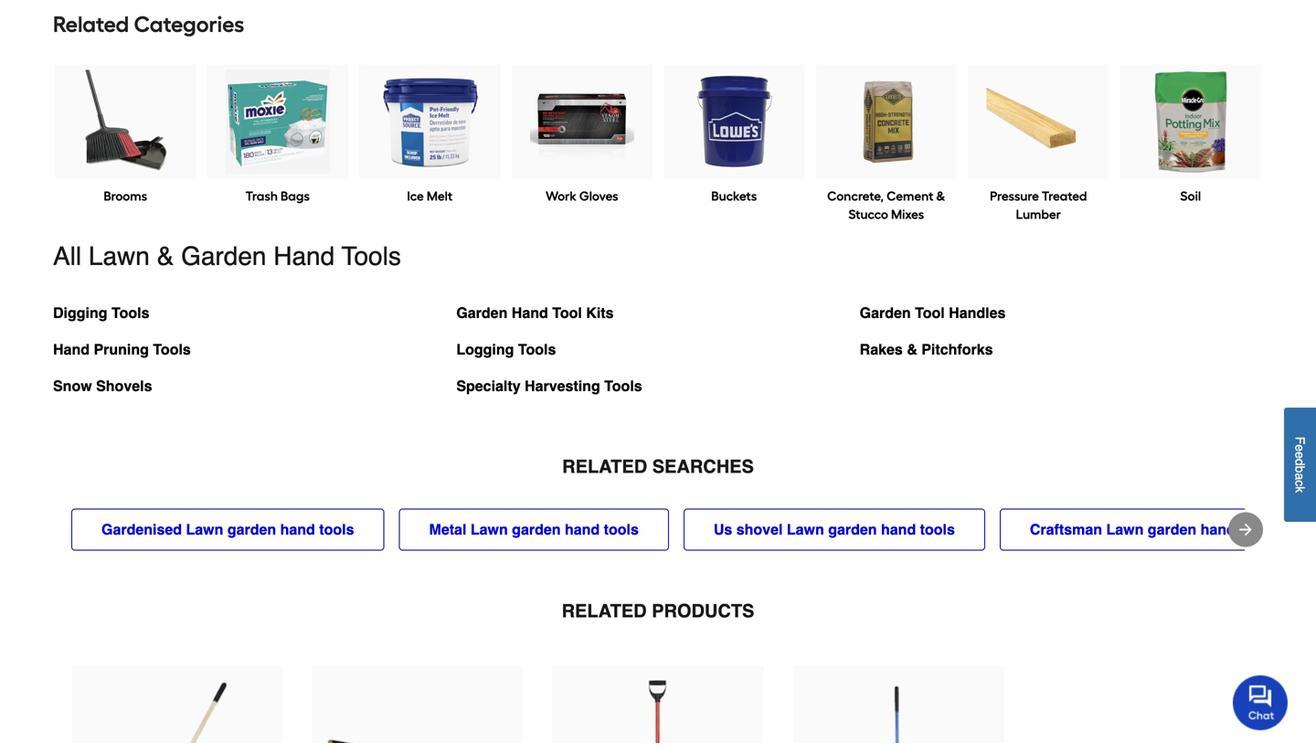 Task type: vqa. For each thing, say whether or not it's contained in the screenshot.
new to the right
no



Task type: describe. For each thing, give the bounding box(es) containing it.
related categories heading
[[53, 6, 1263, 42]]

trash bags list item
[[207, 64, 348, 205]]

60-in l fiberglass-handle steel garden rake image
[[807, 680, 989, 743]]

products
[[652, 600, 754, 622]]

shovel
[[736, 521, 783, 538]]

tools inside us shovel lawn garden hand tools link
[[920, 521, 955, 538]]

f e e d b a c k button
[[1284, 408, 1316, 522]]

all
[[53, 242, 81, 271]]

rakes
[[860, 341, 903, 358]]

tools for craftsman lawn garden hand tools
[[1240, 521, 1275, 538]]

mixes
[[891, 207, 924, 222]]

k
[[1293, 486, 1307, 493]]

us shovel lawn garden hand tools
[[714, 521, 955, 538]]

trash bags image
[[226, 70, 330, 174]]

brooms list item
[[55, 64, 196, 205]]

digging
[[53, 304, 107, 321]]

gardenised lawn garden hand tools
[[101, 521, 354, 538]]

concrete, cement & stucco mixes list item
[[816, 64, 957, 223]]

pressure
[[990, 188, 1039, 204]]

ice melt link
[[407, 187, 453, 205]]

craftsman lawn garden hand tools
[[1030, 521, 1275, 538]]

trash
[[245, 188, 278, 204]]

& for cement
[[936, 188, 945, 204]]

d
[[1293, 459, 1307, 466]]

snow shovels link
[[53, 373, 152, 410]]

specialty harvesting tools
[[456, 377, 642, 394]]

gardenised
[[101, 521, 182, 538]]

f e e d b a c k
[[1293, 437, 1307, 493]]

related for related products
[[562, 600, 647, 622]]

lumber
[[1016, 207, 1061, 222]]

related
[[53, 11, 129, 37]]

stucco
[[849, 207, 888, 222]]

metal lawn garden hand tools
[[429, 521, 639, 538]]

harvesting
[[525, 377, 600, 394]]

a
[[1293, 473, 1307, 480]]

chat invite button image
[[1233, 675, 1289, 730]]

& for lawn
[[157, 242, 174, 271]]

pruning
[[94, 341, 149, 358]]

pitchforks
[[922, 341, 993, 358]]

trash bags
[[245, 188, 310, 204]]

logging
[[456, 341, 514, 358]]

lawn for gardenised
[[186, 521, 223, 538]]

concrete, cement & stucco mixes image
[[834, 70, 938, 174]]

related products
[[562, 600, 754, 622]]

soil image
[[1139, 70, 1243, 174]]

melt
[[427, 188, 453, 204]]

gloves
[[579, 188, 618, 204]]

0 vertical spatial hand
[[273, 242, 335, 271]]

soil
[[1180, 188, 1201, 204]]

hand inside hand pruning tools link
[[53, 341, 90, 358]]

logging tools
[[456, 341, 556, 358]]

work gloves
[[546, 188, 618, 204]]

work
[[546, 188, 577, 204]]

rakes & pitchforks link
[[860, 337, 993, 373]]

2 tool from the left
[[915, 304, 945, 321]]

pressure treated lumber link
[[968, 187, 1109, 223]]

gardenised lawn garden hand tools link
[[71, 509, 384, 551]]

ice melt list item
[[359, 64, 500, 205]]

2 e from the top
[[1293, 451, 1307, 459]]

c
[[1293, 480, 1307, 486]]

3 hand from the left
[[881, 521, 916, 538]]

snow
[[53, 377, 92, 394]]

pressure treated lumber list item
[[968, 64, 1109, 223]]

ice melt image
[[378, 70, 482, 174]]

concrete, cement & stucco mixes
[[827, 188, 945, 222]]

buckets list item
[[664, 64, 805, 205]]

garden for craftsman
[[1148, 521, 1197, 538]]

brooms link
[[104, 187, 147, 205]]

related searches
[[562, 456, 754, 477]]

specialty harvesting tools link
[[456, 373, 642, 410]]

digging tools
[[53, 304, 149, 321]]

tools for gardenised lawn garden hand tools
[[319, 521, 354, 538]]

treated
[[1042, 188, 1087, 204]]

tools inside 'link'
[[111, 304, 149, 321]]

1 tool from the left
[[552, 304, 582, 321]]

searches
[[652, 456, 754, 477]]



Task type: locate. For each thing, give the bounding box(es) containing it.
tools inside craftsman lawn garden hand tools link
[[1240, 521, 1275, 538]]

&
[[936, 188, 945, 204], [157, 242, 174, 271], [907, 341, 917, 358]]

cement
[[887, 188, 933, 204]]

all lawn & garden hand tools
[[53, 242, 401, 271]]

us
[[714, 521, 732, 538]]

ice
[[407, 188, 424, 204]]

hand for metal lawn garden hand tools
[[565, 521, 600, 538]]

0 horizontal spatial tool
[[552, 304, 582, 321]]

tool left kits
[[552, 304, 582, 321]]

lawn for all
[[89, 242, 150, 271]]

lawn right metal
[[471, 521, 508, 538]]

1 vertical spatial &
[[157, 242, 174, 271]]

related categories
[[53, 11, 244, 37]]

logging tools link
[[456, 337, 556, 373]]

shovels
[[96, 377, 152, 394]]

e
[[1293, 444, 1307, 451], [1293, 451, 1307, 459]]

b
[[1293, 466, 1307, 473]]

1 horizontal spatial &
[[907, 341, 917, 358]]

hand down bags
[[273, 242, 335, 271]]

related for related searches
[[562, 456, 647, 477]]

1 tools from the left
[[319, 521, 354, 538]]

1 horizontal spatial tool
[[915, 304, 945, 321]]

lawn for craftsman
[[1106, 521, 1144, 538]]

tool up rakes & pitchforks
[[915, 304, 945, 321]]

categories
[[134, 11, 244, 37]]

arrow right image
[[1237, 521, 1255, 539]]

1 horizontal spatial garden
[[456, 304, 508, 321]]

lawn right craftsman
[[1106, 521, 1144, 538]]

2 tools from the left
[[604, 521, 639, 538]]

hand
[[280, 521, 315, 538], [565, 521, 600, 538], [881, 521, 916, 538], [1201, 521, 1236, 538]]

snow shovels
[[53, 377, 152, 394]]

e up d
[[1293, 444, 1307, 451]]

2 horizontal spatial hand
[[512, 304, 548, 321]]

kits
[[586, 304, 614, 321]]

related
[[562, 456, 647, 477], [562, 600, 647, 622]]

concrete,
[[827, 188, 884, 204]]

& inside rakes & pitchforks link
[[907, 341, 917, 358]]

1 garden from the left
[[227, 521, 276, 538]]

0 horizontal spatial &
[[157, 242, 174, 271]]

craftsman
[[1030, 521, 1102, 538]]

0 vertical spatial related
[[562, 456, 647, 477]]

2 vertical spatial hand
[[53, 341, 90, 358]]

garden tool handles link
[[860, 300, 1006, 337]]

brooms image
[[73, 70, 178, 174]]

garden tool handles
[[860, 304, 1006, 321]]

54-in wood-handle action hoe image
[[86, 680, 268, 743]]

soil list item
[[1120, 64, 1261, 205]]

lawn
[[89, 242, 150, 271], [186, 521, 223, 538], [471, 521, 508, 538], [787, 521, 824, 538], [1106, 521, 1144, 538]]

pressure treated lumber image
[[986, 70, 1091, 174]]

3 garden from the left
[[828, 521, 877, 538]]

digging tools link
[[53, 300, 149, 337]]

buckets
[[711, 188, 757, 204]]

handles
[[949, 304, 1006, 321]]

work gloves list item
[[511, 64, 653, 205]]

0 horizontal spatial garden
[[181, 242, 266, 271]]

pressure treated lumber
[[990, 188, 1087, 222]]

trash bags link
[[245, 187, 310, 205]]

ice melt
[[407, 188, 453, 204]]

us shovel lawn garden hand tools link
[[684, 509, 985, 551]]

metal
[[429, 521, 466, 538]]

concrete, cement & stucco mixes link
[[816, 187, 957, 223]]

garden hand tool kits link
[[456, 300, 614, 337]]

21.5-in steel bypass lopper, cushioned grip, non-stick coated blade, cutting diameter up to 1-1/2-in image
[[326, 680, 508, 743]]

garden
[[227, 521, 276, 538], [512, 521, 561, 538], [828, 521, 877, 538], [1148, 521, 1197, 538]]

specialty
[[456, 377, 521, 394]]

1 e from the top
[[1293, 444, 1307, 451]]

4 hand from the left
[[1201, 521, 1236, 538]]

work gloves image
[[530, 70, 634, 174]]

garden for gardenised
[[227, 521, 276, 538]]

1 hand from the left
[[280, 521, 315, 538]]

garden for metal
[[512, 521, 561, 538]]

garden for garden tool handles
[[860, 304, 911, 321]]

soil link
[[1180, 187, 1201, 205]]

craftsman lawn garden hand tools link
[[1000, 509, 1305, 551]]

tools
[[319, 521, 354, 538], [604, 521, 639, 538], [920, 521, 955, 538], [1240, 521, 1275, 538]]

bags
[[281, 188, 310, 204]]

garden up logging
[[456, 304, 508, 321]]

lawn right the all on the left top
[[89, 242, 150, 271]]

rakes & pitchforks
[[860, 341, 993, 358]]

metal lawn garden hand tools link
[[399, 509, 669, 551]]

1 horizontal spatial hand
[[273, 242, 335, 271]]

4 garden from the left
[[1148, 521, 1197, 538]]

lawn for metal
[[471, 521, 508, 538]]

f
[[1293, 437, 1307, 444]]

tools for metal lawn garden hand tools
[[604, 521, 639, 538]]

hand for gardenised lawn garden hand tools
[[280, 521, 315, 538]]

2 vertical spatial &
[[907, 341, 917, 358]]

garden down trash on the top of the page
[[181, 242, 266, 271]]

garden hand tool kits
[[456, 304, 614, 321]]

0 vertical spatial &
[[936, 188, 945, 204]]

1 vertical spatial hand
[[512, 304, 548, 321]]

16-in poly snow shovel with 36-in steel handle image
[[567, 680, 749, 743]]

buckets image
[[682, 70, 786, 174]]

lawn right gardenised
[[186, 521, 223, 538]]

hand
[[273, 242, 335, 271], [512, 304, 548, 321], [53, 341, 90, 358]]

work gloves link
[[546, 187, 618, 205]]

1 vertical spatial related
[[562, 600, 647, 622]]

2 horizontal spatial &
[[936, 188, 945, 204]]

hand pruning tools link
[[53, 337, 191, 373]]

2 horizontal spatial garden
[[860, 304, 911, 321]]

hand pruning tools
[[53, 341, 191, 358]]

e up b
[[1293, 451, 1307, 459]]

lawn right the shovel
[[787, 521, 824, 538]]

brooms
[[104, 188, 147, 204]]

2 garden from the left
[[512, 521, 561, 538]]

garden for garden hand tool kits
[[456, 304, 508, 321]]

3 tools from the left
[[920, 521, 955, 538]]

4 tools from the left
[[1240, 521, 1275, 538]]

& inside concrete, cement & stucco mixes
[[936, 188, 945, 204]]

hand up snow
[[53, 341, 90, 358]]

2 hand from the left
[[565, 521, 600, 538]]

0 horizontal spatial hand
[[53, 341, 90, 358]]

tools inside gardenised lawn garden hand tools link
[[319, 521, 354, 538]]

hand inside the garden hand tool kits link
[[512, 304, 548, 321]]

hand for craftsman lawn garden hand tools
[[1201, 521, 1236, 538]]

tools
[[342, 242, 401, 271], [111, 304, 149, 321], [153, 341, 191, 358], [518, 341, 556, 358], [604, 377, 642, 394]]

garden
[[181, 242, 266, 271], [456, 304, 508, 321], [860, 304, 911, 321]]

tools inside metal lawn garden hand tools link
[[604, 521, 639, 538]]

tool
[[552, 304, 582, 321], [915, 304, 945, 321]]

buckets link
[[711, 187, 757, 205]]

hand up logging tools on the top of page
[[512, 304, 548, 321]]

garden up rakes in the top of the page
[[860, 304, 911, 321]]



